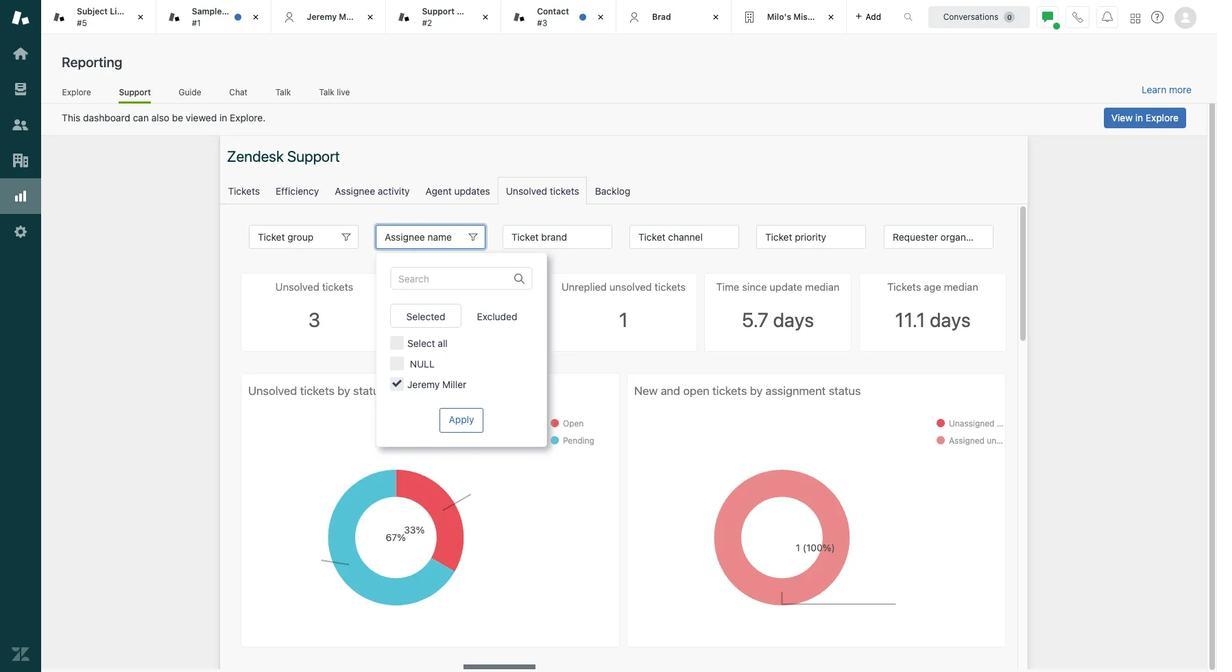 Task type: describe. For each thing, give the bounding box(es) containing it.
talk link
[[275, 87, 291, 102]]

jeremy miller tab
[[271, 0, 387, 34]]

guide
[[179, 87, 201, 97]]

#1 tab
[[156, 0, 271, 34]]

more
[[1170, 84, 1192, 95]]

conversations
[[944, 11, 999, 22]]

tabs tab list
[[41, 0, 890, 34]]

talk live
[[319, 87, 350, 97]]

close image for brad tab on the top right of the page
[[709, 10, 723, 24]]

learn more
[[1142, 84, 1192, 95]]

explore link
[[62, 87, 92, 102]]

reporting image
[[12, 187, 30, 205]]

brad
[[652, 12, 671, 22]]

main element
[[0, 0, 41, 672]]

view
[[1112, 112, 1133, 123]]

#2
[[422, 17, 432, 28]]

close image for tab containing subject line
[[134, 10, 147, 24]]

support for support
[[119, 87, 151, 97]]

talk for talk
[[276, 87, 291, 97]]

tab containing subject line
[[41, 0, 156, 34]]

chat link
[[229, 87, 248, 102]]

can
[[133, 112, 149, 123]]

talk for talk live
[[319, 87, 335, 97]]

reporting
[[62, 54, 122, 70]]

support outreach #2
[[422, 6, 495, 28]]

#3
[[537, 17, 548, 28]]

0 vertical spatial explore
[[62, 87, 91, 97]]

support for support outreach #2
[[422, 6, 455, 17]]

support link
[[119, 87, 151, 104]]

dashboard
[[83, 112, 130, 123]]

get help image
[[1152, 11, 1164, 23]]

add button
[[847, 0, 890, 34]]

close image inside jeremy miller tab
[[364, 10, 378, 24]]

guide link
[[178, 87, 202, 102]]

view in explore button
[[1104, 108, 1187, 128]]

3 close image from the left
[[479, 10, 493, 24]]

#1
[[192, 17, 201, 28]]

brad tab
[[617, 0, 732, 34]]

organizations image
[[12, 152, 30, 169]]

tab containing contact
[[502, 0, 617, 34]]



Task type: vqa. For each thing, say whether or not it's contained in the screenshot.
Zendesk turns all customer conversations into tickets. Whether customers chat, call, email, or connect on social media, tickets from all channels are in one place.
no



Task type: locate. For each thing, give the bounding box(es) containing it.
in
[[220, 112, 227, 123], [1136, 112, 1144, 123]]

1 vertical spatial support
[[119, 87, 151, 97]]

be
[[172, 112, 183, 123]]

1 horizontal spatial close image
[[709, 10, 723, 24]]

0 horizontal spatial in
[[220, 112, 227, 123]]

get started image
[[12, 45, 30, 62]]

explore down learn more link at the right of page
[[1146, 112, 1179, 123]]

explore.
[[230, 112, 266, 123]]

contact
[[537, 6, 569, 17]]

2 talk from the left
[[319, 87, 335, 97]]

support inside support outreach #2
[[422, 6, 455, 17]]

1 horizontal spatial talk
[[319, 87, 335, 97]]

views image
[[12, 80, 30, 98]]

learn
[[1142, 84, 1167, 95]]

add
[[866, 11, 882, 22]]

3 close image from the left
[[824, 10, 838, 24]]

talk
[[276, 87, 291, 97], [319, 87, 335, 97]]

tab containing support outreach
[[387, 0, 502, 34]]

miller
[[339, 12, 362, 22]]

2 in from the left
[[1136, 112, 1144, 123]]

1 close image from the left
[[134, 10, 147, 24]]

explore up this
[[62, 87, 91, 97]]

customers image
[[12, 116, 30, 134]]

chat
[[229, 87, 248, 97]]

jeremy
[[307, 12, 337, 22]]

also
[[151, 112, 169, 123]]

3 tab from the left
[[502, 0, 617, 34]]

close image left #3
[[479, 10, 493, 24]]

close image for first tab from the right
[[824, 10, 838, 24]]

line
[[110, 6, 127, 17]]

support up #2
[[422, 6, 455, 17]]

talk live link
[[319, 87, 351, 102]]

button displays agent's chat status as online. image
[[1043, 11, 1054, 22]]

talk left "live" on the top left of the page
[[319, 87, 335, 97]]

learn more link
[[1142, 84, 1192, 96]]

in inside button
[[1136, 112, 1144, 123]]

0 horizontal spatial explore
[[62, 87, 91, 97]]

close image right #1
[[249, 10, 262, 24]]

1 tab from the left
[[41, 0, 156, 34]]

conversations button
[[929, 6, 1030, 28]]

notifications image
[[1102, 11, 1113, 22]]

1 vertical spatial explore
[[1146, 112, 1179, 123]]

zendesk image
[[12, 646, 30, 663]]

outreach
[[457, 6, 495, 17]]

1 in from the left
[[220, 112, 227, 123]]

talk right chat
[[276, 87, 291, 97]]

support up can
[[119, 87, 151, 97]]

close image
[[249, 10, 262, 24], [364, 10, 378, 24], [479, 10, 493, 24], [594, 10, 608, 24]]

close image right miller
[[364, 10, 378, 24]]

view in explore
[[1112, 112, 1179, 123]]

close image right contact #3
[[594, 10, 608, 24]]

close image inside brad tab
[[709, 10, 723, 24]]

2 close image from the left
[[364, 10, 378, 24]]

zendesk products image
[[1131, 13, 1141, 23]]

this dashboard can also be viewed in explore.
[[62, 112, 266, 123]]

4 close image from the left
[[594, 10, 608, 24]]

live
[[337, 87, 350, 97]]

in right view
[[1136, 112, 1144, 123]]

1 horizontal spatial explore
[[1146, 112, 1179, 123]]

contact #3
[[537, 6, 569, 28]]

close image
[[134, 10, 147, 24], [709, 10, 723, 24], [824, 10, 838, 24]]

close image right line in the top left of the page
[[134, 10, 147, 24]]

explore inside button
[[1146, 112, 1179, 123]]

0 horizontal spatial close image
[[134, 10, 147, 24]]

0 horizontal spatial talk
[[276, 87, 291, 97]]

subject line #5
[[77, 6, 127, 28]]

#5
[[77, 17, 87, 28]]

2 close image from the left
[[709, 10, 723, 24]]

2 horizontal spatial close image
[[824, 10, 838, 24]]

subject
[[77, 6, 108, 17]]

viewed
[[186, 112, 217, 123]]

close image left the add dropdown button
[[824, 10, 838, 24]]

admin image
[[12, 223, 30, 241]]

1 talk from the left
[[276, 87, 291, 97]]

0 horizontal spatial support
[[119, 87, 151, 97]]

support
[[422, 6, 455, 17], [119, 87, 151, 97]]

1 horizontal spatial in
[[1136, 112, 1144, 123]]

close image right brad
[[709, 10, 723, 24]]

tab
[[41, 0, 156, 34], [387, 0, 502, 34], [502, 0, 617, 34], [732, 0, 847, 34]]

in right viewed
[[220, 112, 227, 123]]

1 horizontal spatial support
[[422, 6, 455, 17]]

2 tab from the left
[[387, 0, 502, 34]]

explore
[[62, 87, 91, 97], [1146, 112, 1179, 123]]

4 tab from the left
[[732, 0, 847, 34]]

this
[[62, 112, 80, 123]]

0 vertical spatial support
[[422, 6, 455, 17]]

1 close image from the left
[[249, 10, 262, 24]]

zendesk support image
[[12, 9, 30, 27]]

close image inside #1 tab
[[249, 10, 262, 24]]

jeremy miller
[[307, 12, 362, 22]]



